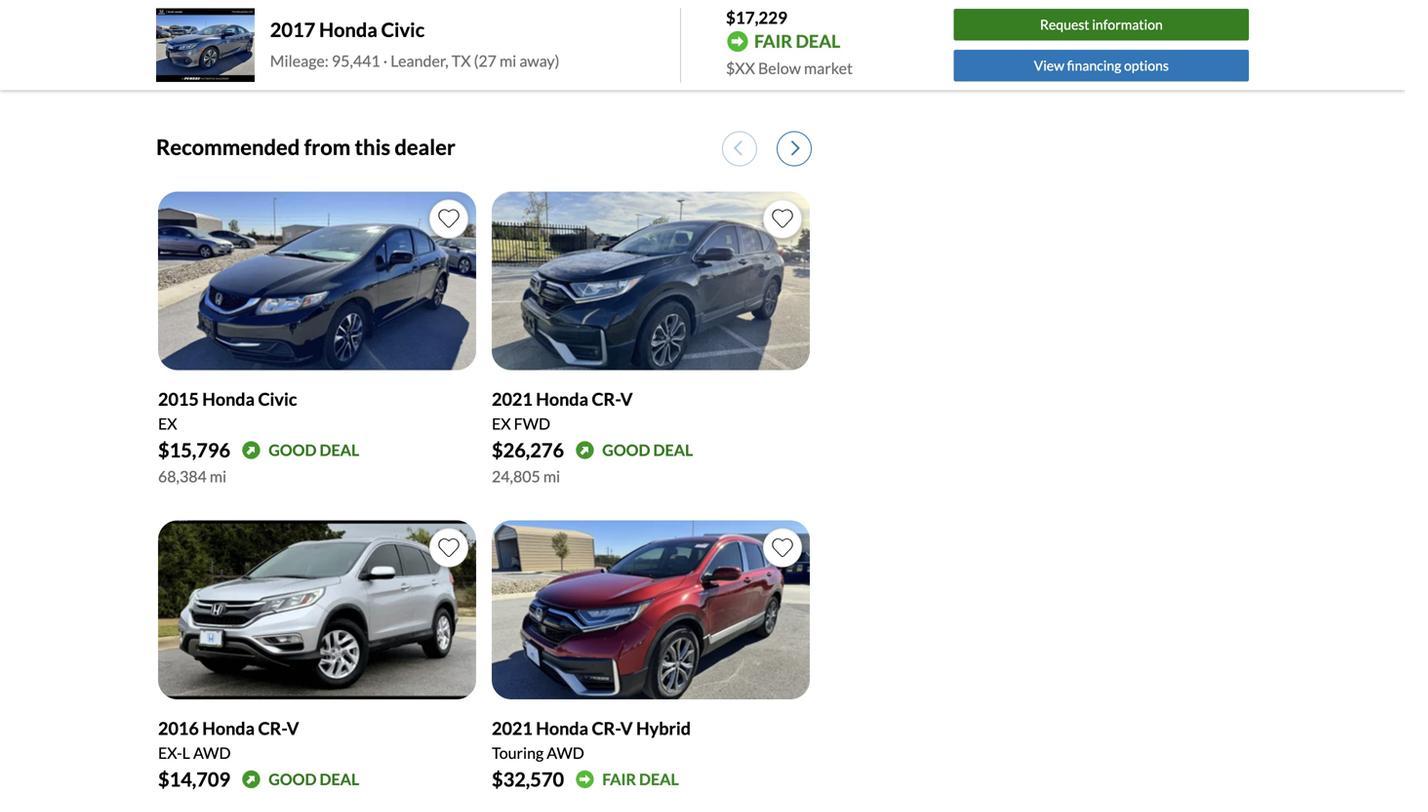 Task type: describe. For each thing, give the bounding box(es) containing it.
below
[[759, 59, 801, 78]]

2016 honda cr-v image
[[158, 521, 476, 700]]

deal for $15,796
[[320, 441, 360, 460]]

2017 honda civic image
[[156, 8, 255, 82]]

cr- for $15,796
[[258, 718, 287, 740]]

awd for $14,709
[[193, 744, 231, 763]]

mileage:
[[270, 51, 329, 70]]

2021 honda cr-v image
[[492, 192, 810, 371]]

request information
[[1041, 16, 1163, 33]]

market
[[804, 59, 853, 78]]

from
[[304, 134, 351, 159]]

$15,796
[[158, 439, 230, 462]]

fair
[[755, 30, 793, 52]]

request
[[1041, 16, 1090, 33]]

this
[[355, 134, 391, 159]]

cr- for $26,276
[[592, 718, 621, 740]]

mi inside 2017 honda civic mileage: 95,441 · leander, tx (27 mi away)
[[500, 51, 517, 70]]

2021 honda cr-v hybrid touring awd
[[492, 718, 691, 763]]

2016 honda cr-v ex-l awd
[[158, 718, 299, 763]]

awd for $32,570
[[547, 744, 585, 763]]

good deal image for $15,796
[[242, 441, 261, 460]]

view financing options button
[[954, 50, 1250, 81]]

$17,229
[[726, 7, 788, 27]]

deal for $14,709
[[320, 770, 360, 789]]

2021 for hybrid
[[492, 718, 533, 740]]

$26,276
[[492, 439, 564, 462]]

2015 honda civic image
[[158, 192, 476, 371]]

good for $15,796
[[269, 441, 317, 460]]

good deal for $15,796
[[269, 441, 360, 460]]

ex-
[[158, 744, 182, 763]]

l
[[182, 744, 190, 763]]

v for $15,796
[[287, 718, 299, 740]]

recommended from this dealer
[[156, 134, 456, 159]]

24,805
[[492, 467, 541, 486]]

request information button
[[954, 9, 1250, 41]]

$xx
[[726, 59, 755, 78]]

honda for hybrid
[[536, 718, 589, 740]]

fair deal
[[603, 770, 679, 789]]

civic for 2015
[[258, 389, 297, 410]]

view
[[1035, 57, 1065, 74]]

mi for $26,276
[[544, 467, 560, 486]]

deal for $32,570
[[640, 770, 679, 789]]

options
[[1125, 57, 1169, 74]]

dealer
[[395, 134, 456, 159]]

·
[[383, 51, 388, 70]]

fair
[[603, 770, 637, 789]]

24,805 mi
[[492, 467, 560, 486]]

2021 honda cr-v hybrid image
[[492, 521, 810, 700]]

honda inside the 2015 honda civic ex
[[202, 389, 255, 410]]

scroll left image
[[734, 140, 743, 157]]

leander,
[[391, 51, 449, 70]]



Task type: locate. For each thing, give the bounding box(es) containing it.
v
[[621, 389, 633, 410], [287, 718, 299, 740], [621, 718, 633, 740]]

awd right l
[[193, 744, 231, 763]]

0 horizontal spatial ex
[[158, 415, 177, 434]]

honda inside 2021 honda cr-v hybrid touring awd
[[536, 718, 589, 740]]

good deal image down the 2015 honda civic ex
[[242, 441, 261, 460]]

good deal image for $26,276
[[576, 441, 595, 460]]

2021 for ex
[[492, 389, 533, 410]]

honda inside 2017 honda civic mileage: 95,441 · leander, tx (27 mi away)
[[319, 18, 378, 41]]

honda inside 2016 honda cr-v ex-l awd
[[202, 718, 255, 740]]

2 2021 from the top
[[492, 718, 533, 740]]

civic inside 2017 honda civic mileage: 95,441 · leander, tx (27 mi away)
[[381, 18, 425, 41]]

honda right 2015 on the left of the page
[[202, 389, 255, 410]]

2015 honda civic ex
[[158, 389, 297, 434]]

ex inside the 2015 honda civic ex
[[158, 415, 177, 434]]

good for $14,709
[[269, 770, 317, 789]]

0 vertical spatial 2021
[[492, 389, 533, 410]]

cr- inside '2021 honda cr-v ex fwd'
[[592, 389, 621, 410]]

ex left fwd
[[492, 415, 511, 434]]

2 awd from the left
[[547, 744, 585, 763]]

good for $26,276
[[603, 441, 651, 460]]

deal
[[320, 441, 360, 460], [654, 441, 693, 460], [320, 770, 360, 789], [640, 770, 679, 789]]

2017
[[270, 18, 316, 41]]

awd inside 2021 honda cr-v hybrid touring awd
[[547, 744, 585, 763]]

honda up 95,441
[[319, 18, 378, 41]]

$32,570
[[492, 768, 564, 792]]

cr- inside 2021 honda cr-v hybrid touring awd
[[592, 718, 621, 740]]

deal for $26,276
[[654, 441, 693, 460]]

1 good deal image from the left
[[242, 441, 261, 460]]

v inside '2021 honda cr-v ex fwd'
[[621, 389, 633, 410]]

financing
[[1068, 57, 1122, 74]]

1 awd from the left
[[193, 744, 231, 763]]

honda
[[319, 18, 378, 41], [202, 389, 255, 410], [536, 389, 589, 410], [202, 718, 255, 740], [536, 718, 589, 740]]

ex down 2015 on the left of the page
[[158, 415, 177, 434]]

cr-
[[592, 389, 621, 410], [258, 718, 287, 740], [592, 718, 621, 740]]

mi right (27
[[500, 51, 517, 70]]

good deal
[[269, 441, 360, 460], [603, 441, 693, 460], [269, 770, 360, 789]]

1 horizontal spatial good deal image
[[576, 441, 595, 460]]

0 horizontal spatial awd
[[193, 744, 231, 763]]

good deal for $14,709
[[269, 770, 360, 789]]

95,441
[[332, 51, 380, 70]]

good deal image
[[242, 441, 261, 460], [576, 441, 595, 460]]

68,384 mi
[[158, 467, 227, 486]]

deal
[[796, 30, 841, 52]]

mi down $26,276
[[544, 467, 560, 486]]

good
[[269, 441, 317, 460], [603, 441, 651, 460], [269, 770, 317, 789]]

honda for ex
[[536, 389, 589, 410]]

information
[[1093, 16, 1163, 33]]

good deal down the 2015 honda civic ex
[[269, 441, 360, 460]]

(27
[[474, 51, 497, 70]]

civic for 2017
[[381, 18, 425, 41]]

v inside 2016 honda cr-v ex-l awd
[[287, 718, 299, 740]]

fwd
[[514, 415, 551, 434]]

2017 honda civic mileage: 95,441 · leander, tx (27 mi away)
[[270, 18, 560, 70]]

1 vertical spatial civic
[[258, 389, 297, 410]]

2021
[[492, 389, 533, 410], [492, 718, 533, 740]]

0 horizontal spatial civic
[[258, 389, 297, 410]]

good down '2021 honda cr-v ex fwd'
[[603, 441, 651, 460]]

good deal image
[[242, 771, 261, 789]]

0 horizontal spatial good deal image
[[242, 441, 261, 460]]

honda for 95,441
[[319, 18, 378, 41]]

honda up touring
[[536, 718, 589, 740]]

ex inside '2021 honda cr-v ex fwd'
[[492, 415, 511, 434]]

fair deal
[[755, 30, 841, 52]]

hybrid
[[637, 718, 691, 740]]

tx
[[452, 51, 471, 70]]

2 good deal image from the left
[[576, 441, 595, 460]]

68,384
[[158, 467, 207, 486]]

2021 up fwd
[[492, 389, 533, 410]]

fair deal image
[[576, 771, 595, 789]]

mi for $15,796
[[210, 467, 227, 486]]

scroll right image
[[792, 140, 801, 157]]

0 vertical spatial civic
[[381, 18, 425, 41]]

1 ex from the left
[[158, 415, 177, 434]]

1 2021 from the top
[[492, 389, 533, 410]]

good deal image down '2021 honda cr-v ex fwd'
[[576, 441, 595, 460]]

$14,709
[[158, 768, 230, 792]]

1 horizontal spatial ex
[[492, 415, 511, 434]]

v for $26,276
[[621, 718, 633, 740]]

good down the 2015 honda civic ex
[[269, 441, 317, 460]]

v inside 2021 honda cr-v hybrid touring awd
[[621, 718, 633, 740]]

$xx below market
[[726, 59, 853, 78]]

civic
[[381, 18, 425, 41], [258, 389, 297, 410]]

0 horizontal spatial mi
[[210, 467, 227, 486]]

2021 inside 2021 honda cr-v hybrid touring awd
[[492, 718, 533, 740]]

good right good deal image
[[269, 770, 317, 789]]

good deal right good deal image
[[269, 770, 360, 789]]

honda up fwd
[[536, 389, 589, 410]]

ex
[[158, 415, 177, 434], [492, 415, 511, 434]]

mi
[[500, 51, 517, 70], [210, 467, 227, 486], [544, 467, 560, 486]]

1 horizontal spatial civic
[[381, 18, 425, 41]]

honda right 2016
[[202, 718, 255, 740]]

good deal down '2021 honda cr-v ex fwd'
[[603, 441, 693, 460]]

2021 honda cr-v ex fwd
[[492, 389, 633, 434]]

2 ex from the left
[[492, 415, 511, 434]]

2021 up touring
[[492, 718, 533, 740]]

view financing options
[[1035, 57, 1169, 74]]

good deal for $26,276
[[603, 441, 693, 460]]

honda for ex-
[[202, 718, 255, 740]]

1 horizontal spatial mi
[[500, 51, 517, 70]]

awd inside 2016 honda cr-v ex-l awd
[[193, 744, 231, 763]]

2 horizontal spatial mi
[[544, 467, 560, 486]]

honda inside '2021 honda cr-v ex fwd'
[[536, 389, 589, 410]]

touring
[[492, 744, 544, 763]]

away)
[[520, 51, 560, 70]]

2021 inside '2021 honda cr-v ex fwd'
[[492, 389, 533, 410]]

2015
[[158, 389, 199, 410]]

recommended
[[156, 134, 300, 159]]

awd up fair deal image on the left of the page
[[547, 744, 585, 763]]

mi down the $15,796
[[210, 467, 227, 486]]

awd
[[193, 744, 231, 763], [547, 744, 585, 763]]

1 vertical spatial 2021
[[492, 718, 533, 740]]

1 horizontal spatial awd
[[547, 744, 585, 763]]

cr- inside 2016 honda cr-v ex-l awd
[[258, 718, 287, 740]]

civic inside the 2015 honda civic ex
[[258, 389, 297, 410]]

2016
[[158, 718, 199, 740]]



Task type: vqa. For each thing, say whether or not it's contained in the screenshot.
rightmost AWD
yes



